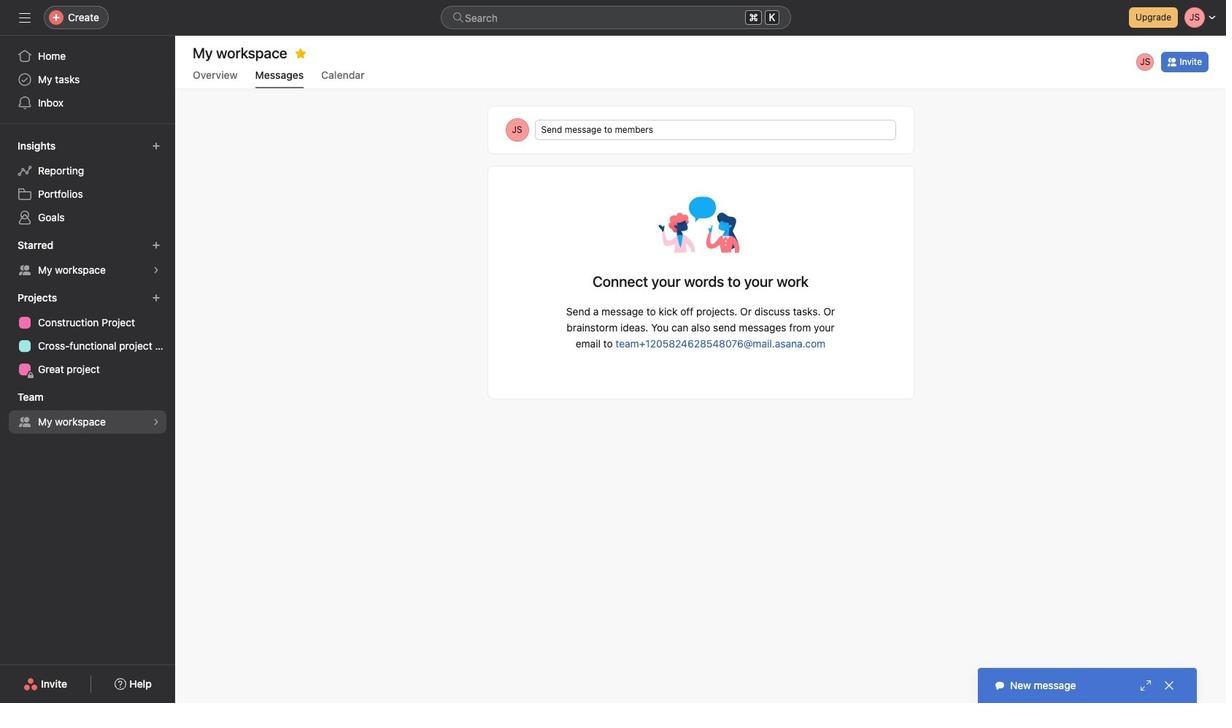 Task type: vqa. For each thing, say whether or not it's contained in the screenshot.
Hide sidebar image
yes



Task type: describe. For each thing, give the bounding box(es) containing it.
projects element
[[0, 285, 175, 384]]

see details, my workspace image
[[152, 266, 161, 274]]

expand new message image
[[1140, 680, 1152, 691]]

new insights image
[[152, 142, 161, 150]]

see details, my workspace image
[[152, 418, 161, 426]]

new project or portfolio image
[[152, 293, 161, 302]]

remove from starred image
[[295, 47, 306, 59]]



Task type: locate. For each thing, give the bounding box(es) containing it.
starred element
[[0, 232, 175, 285]]

add items to starred image
[[152, 241, 161, 250]]

None field
[[441, 6, 791, 29]]

close image
[[1164, 680, 1175, 691]]

global element
[[0, 36, 175, 123]]

Search tasks, projects, and more text field
[[441, 6, 791, 29]]

insights element
[[0, 133, 175, 232]]

hide sidebar image
[[19, 12, 31, 23]]

teams element
[[0, 384, 175, 437]]



